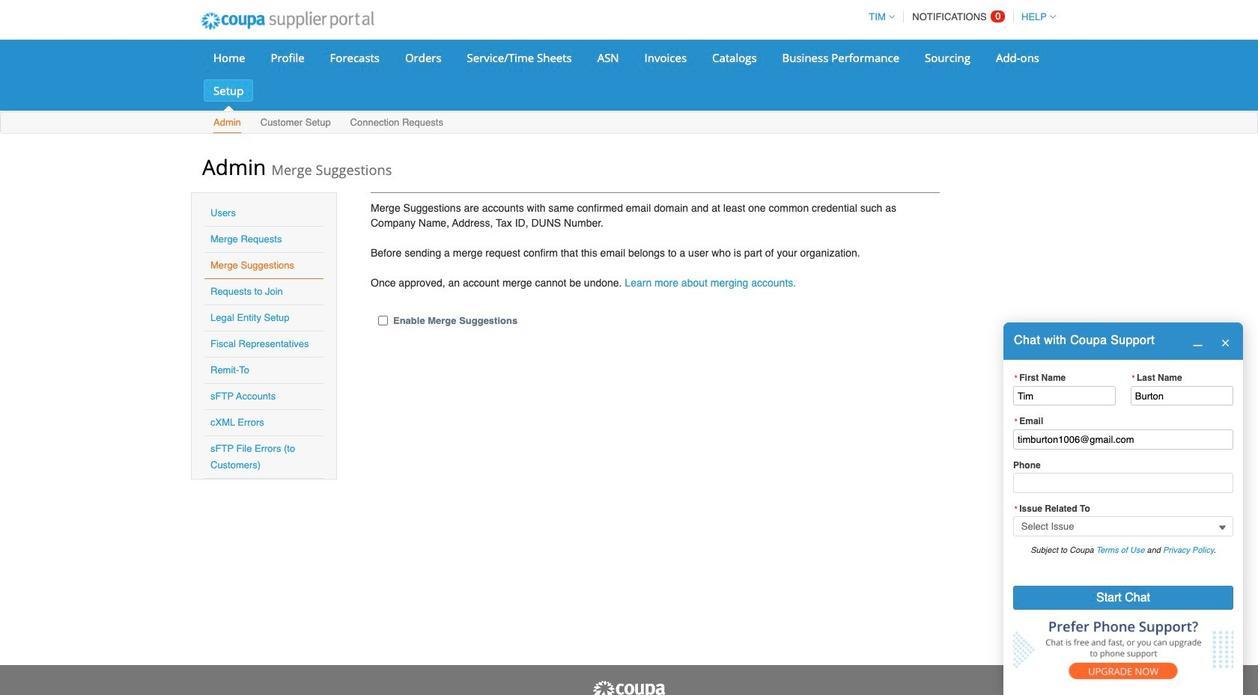 Task type: vqa. For each thing, say whether or not it's contained in the screenshot.
alert
no



Task type: describe. For each thing, give the bounding box(es) containing it.
0 vertical spatial coupa supplier portal image
[[191, 2, 384, 40]]

0 horizontal spatial text default image
[[1193, 337, 1203, 347]]

1 horizontal spatial coupa supplier portal image
[[592, 681, 667, 696]]

Select Issue text field
[[1014, 517, 1234, 537]]



Task type: locate. For each thing, give the bounding box(es) containing it.
None checkbox
[[378, 316, 388, 326]]

None field
[[1014, 517, 1234, 537]]

None telephone field
[[1014, 474, 1234, 493]]

text default image
[[1193, 337, 1203, 347], [1221, 339, 1230, 348]]

None text field
[[1014, 387, 1116, 406]]

1 horizontal spatial text default image
[[1221, 339, 1230, 348]]

navigation
[[863, 2, 1056, 31]]

coupa supplier portal image
[[191, 2, 384, 40], [592, 681, 667, 696]]

None button
[[1014, 587, 1234, 611]]

dialog
[[1004, 323, 1244, 696]]

0 horizontal spatial coupa supplier portal image
[[191, 2, 384, 40]]

None text field
[[1131, 387, 1234, 406], [1014, 430, 1234, 450], [1131, 387, 1234, 406], [1014, 430, 1234, 450]]

1 vertical spatial coupa supplier portal image
[[592, 681, 667, 696]]



